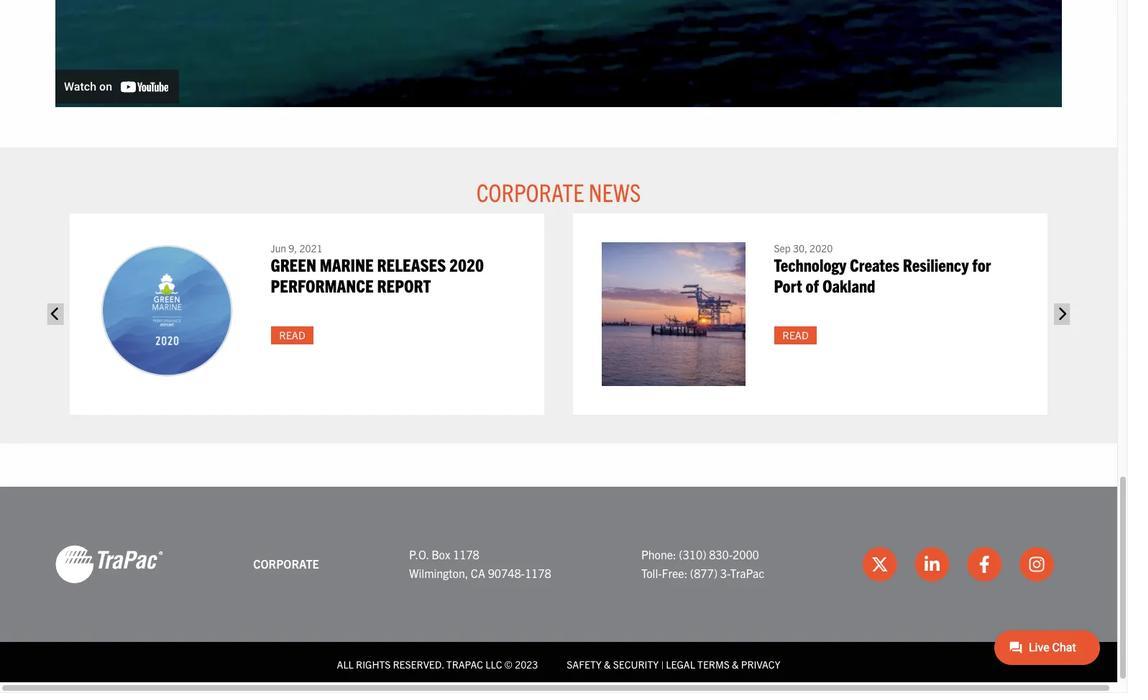 Task type: locate. For each thing, give the bounding box(es) containing it.
p.o.
[[409, 548, 429, 562]]

30,
[[794, 242, 808, 255]]

releases
[[378, 254, 447, 275]]

1178 right ca
[[525, 566, 552, 581]]

news
[[589, 176, 641, 207]]

rights
[[356, 658, 391, 671]]

1 read link from the left
[[271, 326, 314, 344]]

toll-
[[642, 566, 662, 581]]

0 horizontal spatial &
[[604, 658, 611, 671]]

830-
[[710, 548, 733, 562]]

report
[[378, 275, 432, 296]]

free:
[[662, 566, 688, 581]]

corporate
[[477, 176, 584, 207], [253, 557, 319, 571]]

safety & security link
[[567, 658, 659, 671]]

0 horizontal spatial 2020
[[450, 254, 484, 275]]

1178 up ca
[[453, 548, 480, 562]]

corporate for corporate
[[253, 557, 319, 571]]

1178
[[453, 548, 480, 562], [525, 566, 552, 581]]

2020 right 30,
[[811, 242, 834, 255]]

1 horizontal spatial corporate
[[477, 176, 584, 207]]

safety & security | legal terms & privacy
[[567, 658, 781, 671]]

box
[[432, 548, 451, 562]]

0 horizontal spatial 1178
[[453, 548, 480, 562]]

solid image
[[1055, 304, 1071, 325]]

technology
[[775, 254, 847, 275]]

0 horizontal spatial corporate
[[253, 557, 319, 571]]

corporate image
[[55, 545, 163, 585]]

marine
[[320, 254, 374, 275]]

1 horizontal spatial 2020
[[811, 242, 834, 255]]

trapac
[[731, 566, 765, 581]]

2 read from the left
[[783, 329, 810, 342]]

for
[[973, 254, 992, 275]]

©
[[505, 658, 513, 671]]

0 horizontal spatial read
[[280, 329, 306, 342]]

security
[[613, 658, 659, 671]]

9,
[[289, 242, 298, 255]]

2020 right releases
[[450, 254, 484, 275]]

read down performance
[[280, 329, 306, 342]]

read link down performance
[[271, 326, 314, 344]]

corporate news
[[477, 176, 641, 207]]

&
[[604, 658, 611, 671], [732, 658, 739, 671]]

3-
[[721, 566, 731, 581]]

p.o. box 1178 wilmington, ca 90748-1178
[[409, 548, 552, 581]]

read link for port
[[775, 326, 818, 344]]

0 horizontal spatial read link
[[271, 326, 314, 344]]

sep 30, 2020 technology creates resiliency for port of oakland
[[775, 242, 992, 296]]

oakland
[[823, 275, 876, 296]]

1 horizontal spatial read
[[783, 329, 810, 342]]

90748-
[[488, 566, 525, 581]]

1 vertical spatial 1178
[[525, 566, 552, 581]]

1 vertical spatial corporate
[[253, 557, 319, 571]]

1 horizontal spatial read link
[[775, 326, 818, 344]]

jun 9, 2021 green marine releases 2020 performance report
[[271, 242, 484, 296]]

1 horizontal spatial &
[[732, 658, 739, 671]]

1 read from the left
[[280, 329, 306, 342]]

0 vertical spatial corporate
[[477, 176, 584, 207]]

read link
[[271, 326, 314, 344], [775, 326, 818, 344]]

2 read link from the left
[[775, 326, 818, 344]]

footer
[[0, 487, 1118, 687]]

trapac
[[447, 658, 483, 671]]

1 & from the left
[[604, 658, 611, 671]]

corporate inside footer
[[253, 557, 319, 571]]

privacy
[[742, 658, 781, 671]]

read link down "port"
[[775, 326, 818, 344]]

port
[[775, 275, 803, 296]]

& right 'safety'
[[604, 658, 611, 671]]

& right terms
[[732, 658, 739, 671]]

2020
[[811, 242, 834, 255], [450, 254, 484, 275]]

read down "port"
[[783, 329, 810, 342]]

creates
[[851, 254, 900, 275]]

green
[[271, 254, 317, 275]]

read
[[280, 329, 306, 342], [783, 329, 810, 342]]

corporate inside main content
[[477, 176, 584, 207]]

2000
[[733, 548, 760, 562]]

2 & from the left
[[732, 658, 739, 671]]



Task type: describe. For each thing, give the bounding box(es) containing it.
resiliency
[[904, 254, 970, 275]]

ca
[[471, 566, 486, 581]]

corporate news main content
[[41, 0, 1077, 444]]

corporate for corporate news
[[477, 176, 584, 207]]

1 horizontal spatial 1178
[[525, 566, 552, 581]]

all
[[337, 658, 354, 671]]

2020 inside jun 9, 2021 green marine releases 2020 performance report
[[450, 254, 484, 275]]

all rights reserved. trapac llc © 2023
[[337, 658, 538, 671]]

(310)
[[679, 548, 707, 562]]

sep
[[775, 242, 792, 255]]

read for performance
[[280, 329, 306, 342]]

solid image
[[47, 304, 63, 325]]

legal
[[666, 658, 696, 671]]

2023
[[515, 658, 538, 671]]

wilmington,
[[409, 566, 469, 581]]

reserved.
[[393, 658, 444, 671]]

safety
[[567, 658, 602, 671]]

(877)
[[691, 566, 718, 581]]

|
[[661, 658, 664, 671]]

terms
[[698, 658, 730, 671]]

footer containing p.o. box 1178
[[0, 487, 1118, 687]]

2020 inside sep 30, 2020 technology creates resiliency for port of oakland
[[811, 242, 834, 255]]

of
[[807, 275, 820, 296]]

llc
[[486, 658, 502, 671]]

read for port
[[783, 329, 810, 342]]

phone:
[[642, 548, 677, 562]]

2021
[[300, 242, 323, 255]]

phone: (310) 830-2000 toll-free: (877) 3-trapac
[[642, 548, 765, 581]]

0 vertical spatial 1178
[[453, 548, 480, 562]]

read link for performance
[[271, 326, 314, 344]]

performance
[[271, 275, 374, 296]]

jun
[[271, 242, 287, 255]]

legal terms & privacy link
[[666, 658, 781, 671]]



Task type: vqa. For each thing, say whether or not it's contained in the screenshot.
first "cookies" from right
no



